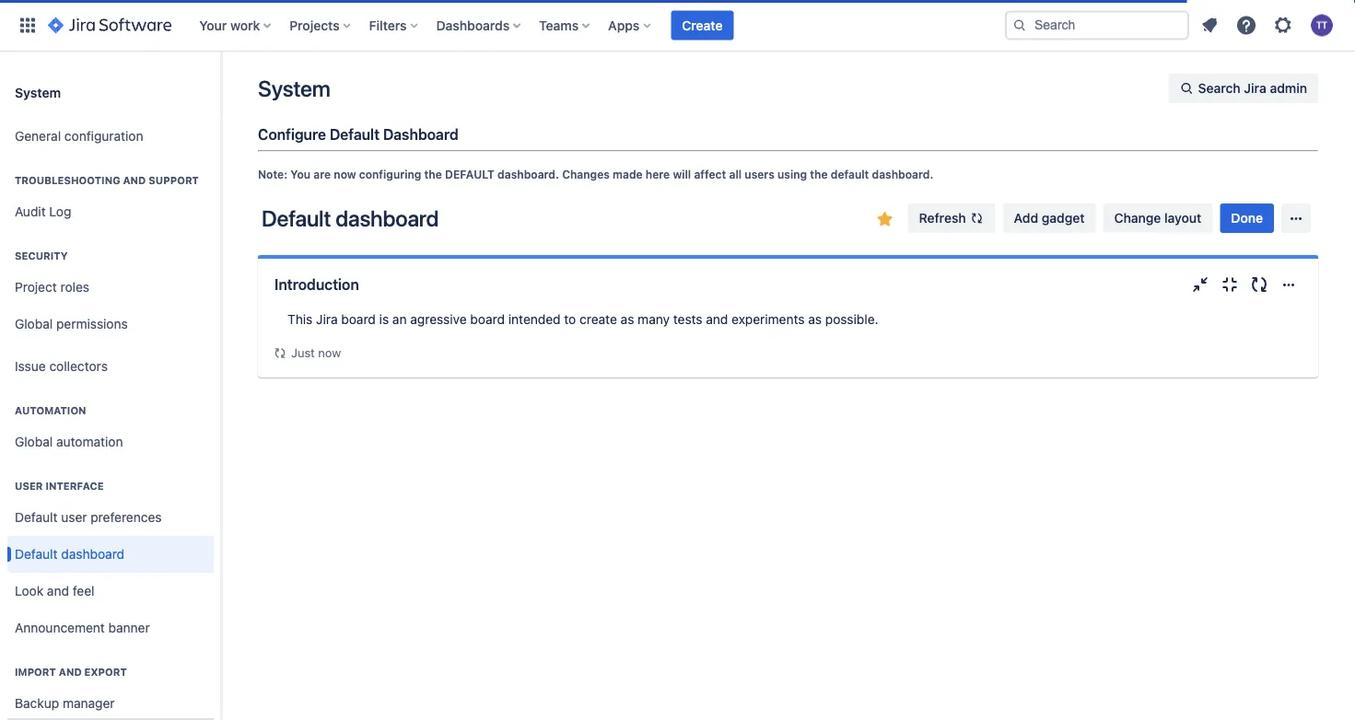 Task type: vqa. For each thing, say whether or not it's contained in the screenshot.
addIcon
no



Task type: locate. For each thing, give the bounding box(es) containing it.
collectors
[[49, 359, 108, 374]]

change layout button
[[1103, 204, 1213, 233]]

default dashboard down "user"
[[15, 547, 125, 562]]

now
[[334, 168, 356, 181], [318, 346, 341, 360]]

feel
[[73, 584, 94, 599]]

now right just
[[318, 346, 341, 360]]

and for feel
[[47, 584, 69, 599]]

troubleshooting and support group
[[7, 155, 214, 236]]

and left support
[[123, 175, 146, 187]]

intended
[[508, 312, 561, 327]]

security
[[15, 250, 68, 262]]

0 horizontal spatial the
[[424, 168, 442, 181]]

global down project
[[15, 317, 53, 332]]

look and feel link
[[7, 573, 214, 610]]

2 global from the top
[[15, 435, 53, 450]]

1 horizontal spatial dashboard.
[[872, 168, 934, 181]]

1 horizontal spatial as
[[808, 312, 822, 327]]

0 vertical spatial global
[[15, 317, 53, 332]]

audit
[[15, 204, 46, 219]]

default dashboard
[[262, 205, 439, 231], [15, 547, 125, 562]]

jira left admin on the top right of the page
[[1244, 81, 1267, 96]]

experiments
[[732, 312, 805, 327]]

announcement banner
[[15, 621, 150, 636]]

done
[[1231, 211, 1263, 226]]

sidebar navigation image
[[201, 74, 241, 111]]

search image
[[1013, 18, 1027, 33]]

refresh
[[919, 211, 966, 226]]

configure default dashboard
[[258, 126, 459, 143]]

global automation link
[[7, 424, 214, 461]]

roles
[[60, 280, 89, 295]]

0 horizontal spatial as
[[621, 312, 634, 327]]

default down you
[[262, 205, 331, 231]]

refresh introduction image
[[1248, 274, 1271, 296]]

the left default in the left of the page
[[424, 168, 442, 181]]

audit log link
[[7, 193, 214, 230]]

user
[[15, 481, 43, 492]]

global
[[15, 317, 53, 332], [15, 435, 53, 450]]

just now
[[291, 346, 341, 360]]

tests
[[673, 312, 703, 327]]

dashboard inside user interface group
[[61, 547, 125, 562]]

import and export
[[15, 667, 127, 679]]

global inside "link"
[[15, 317, 53, 332]]

board left is at the left of the page
[[341, 312, 376, 327]]

and inside user interface group
[[47, 584, 69, 599]]

issue collectors
[[15, 359, 108, 374]]

all
[[729, 168, 742, 181]]

0 horizontal spatial dashboard.
[[498, 168, 559, 181]]

default up look
[[15, 547, 58, 562]]

and up 'backup manager' in the left bottom of the page
[[59, 667, 82, 679]]

change layout
[[1114, 211, 1202, 226]]

more actions for introduction gadget image
[[1278, 274, 1300, 296]]

you
[[291, 168, 311, 181]]

changes
[[562, 168, 610, 181]]

2 board from the left
[[470, 312, 505, 327]]

and left feel
[[47, 584, 69, 599]]

general configuration
[[15, 129, 143, 144]]

now right are
[[334, 168, 356, 181]]

1 vertical spatial dashboard
[[61, 547, 125, 562]]

1 vertical spatial global
[[15, 435, 53, 450]]

search
[[1198, 81, 1241, 96]]

1 horizontal spatial jira
[[1244, 81, 1267, 96]]

0 horizontal spatial jira
[[316, 312, 338, 327]]

1 vertical spatial jira
[[316, 312, 338, 327]]

global down automation
[[15, 435, 53, 450]]

dashboard. up star default dashboard icon
[[872, 168, 934, 181]]

1 global from the top
[[15, 317, 53, 332]]

system up the configure
[[258, 76, 330, 101]]

board left intended
[[470, 312, 505, 327]]

automation
[[56, 435, 123, 450]]

preferences
[[91, 510, 162, 525]]

general configuration link
[[7, 118, 214, 155]]

1 horizontal spatial board
[[470, 312, 505, 327]]

the right using
[[810, 168, 828, 181]]

configuring
[[359, 168, 421, 181]]

board
[[341, 312, 376, 327], [470, 312, 505, 327]]

default
[[330, 126, 380, 143], [262, 205, 331, 231], [15, 510, 58, 525], [15, 547, 58, 562]]

1 horizontal spatial default dashboard
[[262, 205, 439, 231]]

dashboard
[[336, 205, 439, 231], [61, 547, 125, 562]]

1 board from the left
[[341, 312, 376, 327]]

teams button
[[534, 11, 597, 40]]

jira
[[1244, 81, 1267, 96], [316, 312, 338, 327]]

this jira board is an agressive board intended to create as many tests and experiments as possible.
[[287, 312, 879, 327]]

1 vertical spatial now
[[318, 346, 341, 360]]

0 horizontal spatial system
[[15, 85, 61, 100]]

dashboard. left changes
[[498, 168, 559, 181]]

and inside group
[[59, 667, 82, 679]]

issue
[[15, 359, 46, 374]]

search jira admin image
[[1180, 81, 1195, 96]]

jira right this
[[316, 312, 338, 327]]

jira inside introduction region
[[316, 312, 338, 327]]

dashboard down configuring
[[336, 205, 439, 231]]

default dashboard down are
[[262, 205, 439, 231]]

banner
[[108, 621, 150, 636]]

add gadget button
[[1003, 204, 1096, 233]]

general
[[15, 129, 61, 144]]

user interface
[[15, 481, 104, 492]]

backup manager
[[15, 696, 115, 711]]

default down user
[[15, 510, 58, 525]]

system up general
[[15, 85, 61, 100]]

as
[[621, 312, 634, 327], [808, 312, 822, 327]]

1 horizontal spatial dashboard
[[336, 205, 439, 231]]

0 horizontal spatial default dashboard
[[15, 547, 125, 562]]

2 as from the left
[[808, 312, 822, 327]]

jira software image
[[48, 14, 172, 36], [48, 14, 172, 36]]

possible.
[[825, 312, 879, 327]]

dashboard.
[[498, 168, 559, 181], [872, 168, 934, 181]]

teams
[[539, 18, 579, 33]]

0 vertical spatial default dashboard
[[262, 205, 439, 231]]

and
[[123, 175, 146, 187], [706, 312, 728, 327], [47, 584, 69, 599], [59, 667, 82, 679]]

0 horizontal spatial dashboard
[[61, 547, 125, 562]]

add
[[1014, 211, 1039, 226]]

as left many
[[621, 312, 634, 327]]

global inside automation "group"
[[15, 435, 53, 450]]

search jira admin
[[1198, 81, 1307, 96]]

dashboard down default user preferences
[[61, 547, 125, 562]]

and right tests
[[706, 312, 728, 327]]

are
[[314, 168, 331, 181]]

0 vertical spatial jira
[[1244, 81, 1267, 96]]

create button
[[671, 11, 734, 40]]

an arrow curved in a circular way on the button that refreshes the dashboard image
[[273, 346, 287, 361]]

your profile and settings image
[[1311, 14, 1333, 36]]

1 horizontal spatial the
[[810, 168, 828, 181]]

banner
[[0, 0, 1355, 52]]

default dashboard link
[[7, 536, 214, 573]]

troubleshooting and support
[[15, 175, 199, 187]]

this
[[287, 312, 313, 327]]

primary element
[[11, 0, 1005, 51]]

as left possible.
[[808, 312, 822, 327]]

appswitcher icon image
[[17, 14, 39, 36]]

announcement
[[15, 621, 105, 636]]

1 vertical spatial default dashboard
[[15, 547, 125, 562]]

note: you are now configuring the default dashboard. changes made here will affect all users using the default  dashboard.
[[258, 168, 934, 181]]

apps button
[[603, 11, 658, 40]]

system
[[258, 76, 330, 101], [15, 85, 61, 100]]

refresh button
[[908, 204, 996, 233]]

jira inside button
[[1244, 81, 1267, 96]]

project roles link
[[7, 269, 214, 306]]

and inside group
[[123, 175, 146, 187]]

1 dashboard. from the left
[[498, 168, 559, 181]]

0 horizontal spatial board
[[341, 312, 376, 327]]

your work button
[[194, 11, 278, 40]]

your work
[[199, 18, 260, 33]]



Task type: describe. For each thing, give the bounding box(es) containing it.
default dashboard inside user interface group
[[15, 547, 125, 562]]

jira for this
[[316, 312, 338, 327]]

2 the from the left
[[810, 168, 828, 181]]

change
[[1114, 211, 1161, 226]]

project
[[15, 280, 57, 295]]

import
[[15, 667, 56, 679]]

agressive
[[410, 312, 467, 327]]

your
[[199, 18, 227, 33]]

work
[[230, 18, 260, 33]]

now inside introduction region
[[318, 346, 341, 360]]

Search field
[[1005, 11, 1190, 40]]

log
[[49, 204, 71, 219]]

user
[[61, 510, 87, 525]]

permissions
[[56, 317, 128, 332]]

add gadget
[[1014, 211, 1085, 226]]

global for global permissions
[[15, 317, 53, 332]]

configuration
[[64, 129, 143, 144]]

default user preferences link
[[7, 499, 214, 536]]

more dashboard actions image
[[1285, 207, 1307, 229]]

global for global automation
[[15, 435, 53, 450]]

1 the from the left
[[424, 168, 442, 181]]

dashboards
[[436, 18, 510, 33]]

dashboard
[[383, 126, 459, 143]]

introduction
[[275, 276, 359, 293]]

filters
[[369, 18, 407, 33]]

done link
[[1220, 204, 1274, 233]]

made
[[613, 168, 643, 181]]

global automation
[[15, 435, 123, 450]]

is
[[379, 312, 389, 327]]

automation group
[[7, 385, 214, 466]]

projects button
[[284, 11, 358, 40]]

many
[[638, 312, 670, 327]]

minimize introduction image
[[1190, 274, 1212, 296]]

dashboards button
[[431, 11, 528, 40]]

support
[[149, 175, 199, 187]]

automation
[[15, 405, 86, 417]]

global permissions link
[[7, 306, 214, 343]]

interface
[[46, 481, 104, 492]]

and for export
[[59, 667, 82, 679]]

an
[[392, 312, 407, 327]]

backup manager link
[[7, 686, 214, 721]]

user interface group
[[7, 461, 214, 652]]

create
[[580, 312, 617, 327]]

global permissions
[[15, 317, 128, 332]]

import and export group
[[7, 647, 214, 721]]

star default dashboard image
[[874, 208, 896, 230]]

to
[[564, 312, 576, 327]]

settings image
[[1272, 14, 1295, 36]]

using
[[778, 168, 807, 181]]

default
[[831, 168, 869, 181]]

refresh image
[[970, 211, 985, 226]]

apps
[[608, 18, 640, 33]]

notifications image
[[1199, 14, 1221, 36]]

gadget
[[1042, 211, 1085, 226]]

here
[[646, 168, 670, 181]]

0 vertical spatial now
[[334, 168, 356, 181]]

projects
[[290, 18, 340, 33]]

single column image
[[1219, 274, 1241, 296]]

0 vertical spatial dashboard
[[336, 205, 439, 231]]

admin
[[1270, 81, 1307, 96]]

users
[[745, 168, 775, 181]]

filters button
[[364, 11, 425, 40]]

banner containing your work
[[0, 0, 1355, 52]]

create
[[682, 18, 723, 33]]

note:
[[258, 168, 288, 181]]

default up are
[[330, 126, 380, 143]]

look
[[15, 584, 43, 599]]

affect
[[694, 168, 726, 181]]

help image
[[1236, 14, 1258, 36]]

look and feel
[[15, 584, 94, 599]]

project roles
[[15, 280, 89, 295]]

will
[[673, 168, 691, 181]]

search jira admin button
[[1169, 74, 1319, 103]]

1 as from the left
[[621, 312, 634, 327]]

configure
[[258, 126, 326, 143]]

security group
[[7, 230, 214, 348]]

and inside introduction region
[[706, 312, 728, 327]]

and for support
[[123, 175, 146, 187]]

export
[[84, 667, 127, 679]]

troubleshooting
[[15, 175, 120, 187]]

introduction region
[[273, 311, 1304, 363]]

default
[[445, 168, 495, 181]]

announcement banner link
[[7, 610, 214, 647]]

2 dashboard. from the left
[[872, 168, 934, 181]]

manager
[[63, 696, 115, 711]]

jira for search
[[1244, 81, 1267, 96]]

1 horizontal spatial system
[[258, 76, 330, 101]]

audit log
[[15, 204, 71, 219]]

just
[[291, 346, 315, 360]]

backup
[[15, 696, 59, 711]]



